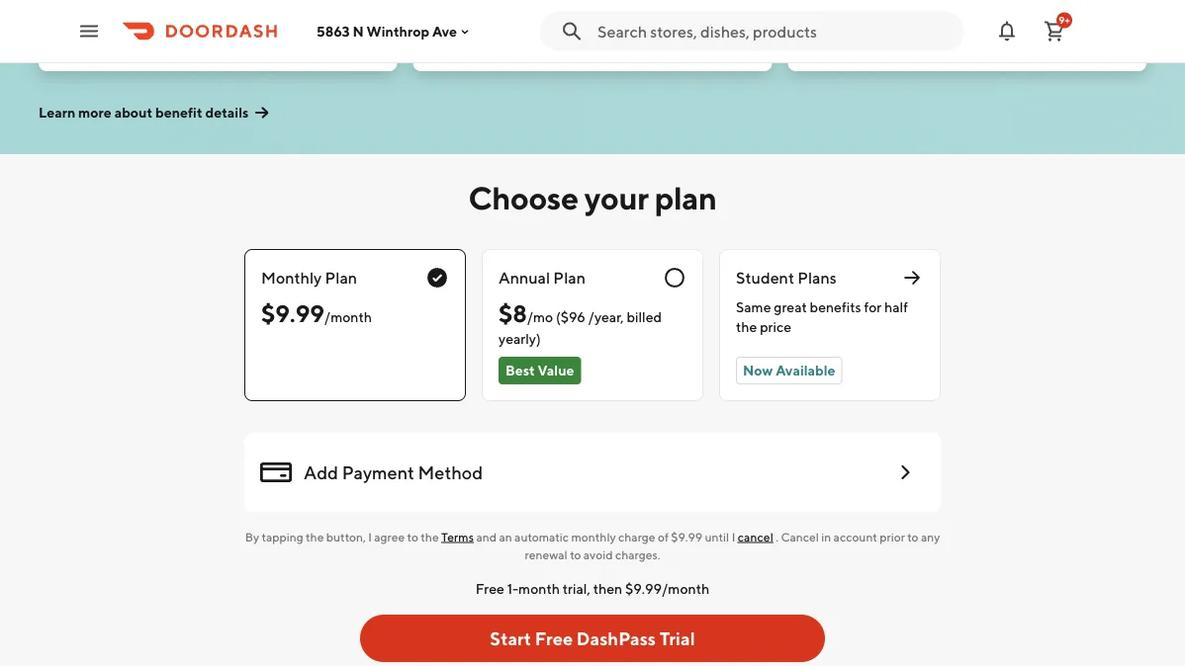 Task type: locate. For each thing, give the bounding box(es) containing it.
same
[[736, 299, 771, 316]]

until
[[705, 530, 729, 544]]

1 horizontal spatial to
[[570, 548, 581, 562]]

add
[[304, 462, 338, 483]]

to left avoid
[[570, 548, 581, 562]]

start
[[490, 628, 531, 649]]

best
[[506, 363, 535, 379]]

in
[[821, 530, 831, 544]]

free left 1-
[[476, 581, 504, 598]]

0 horizontal spatial i
[[368, 530, 372, 544]]

yearly)
[[499, 331, 541, 347]]

/mo
[[527, 309, 553, 325]]

prior
[[880, 530, 905, 544]]

best value
[[506, 363, 574, 379]]

1 horizontal spatial $9.99
[[671, 530, 703, 544]]

i right until
[[732, 530, 735, 544]]

($96
[[556, 309, 585, 325]]

the
[[736, 319, 757, 335], [306, 530, 324, 544], [421, 530, 439, 544]]

0 vertical spatial $9.99
[[261, 299, 324, 327]]

available
[[776, 363, 836, 379]]

plan
[[325, 269, 357, 287], [553, 269, 586, 287]]

free right start at the left of the page
[[535, 628, 573, 649]]

plan up '/month'
[[325, 269, 357, 287]]

the inside same great benefits for half the price
[[736, 319, 757, 335]]

2 horizontal spatial the
[[736, 319, 757, 335]]

5863
[[317, 23, 350, 39]]

of
[[658, 530, 669, 544]]

annual
[[499, 269, 550, 287]]

avoid
[[584, 548, 613, 562]]

more
[[78, 104, 112, 121]]

by
[[245, 530, 259, 544]]

1 horizontal spatial i
[[732, 530, 735, 544]]

monthly plan
[[261, 269, 357, 287]]

0 items, open order cart image
[[1043, 19, 1066, 43]]

$9.99
[[261, 299, 324, 327], [671, 530, 703, 544]]

2 i from the left
[[732, 530, 735, 544]]

the down same
[[736, 319, 757, 335]]

learn
[[39, 104, 75, 121]]

charge
[[618, 530, 655, 544]]

5863 n winthrop ave button
[[317, 23, 473, 39]]

1 vertical spatial free
[[535, 628, 573, 649]]

to left the any
[[907, 530, 919, 544]]

/month
[[324, 309, 372, 325]]

plan up ($96
[[553, 269, 586, 287]]

the left terms
[[421, 530, 439, 544]]

0 horizontal spatial plan
[[325, 269, 357, 287]]

9+
[[1059, 14, 1070, 26]]

/mo ($96 /year, billed yearly)
[[499, 309, 662, 347]]

$9.99 right of
[[671, 530, 703, 544]]

cancel
[[781, 530, 819, 544]]

plan for $8
[[553, 269, 586, 287]]

plan for $9.99
[[325, 269, 357, 287]]

the left button,
[[306, 530, 324, 544]]

your
[[584, 179, 649, 216]]

dashpass
[[577, 628, 656, 649]]

and
[[476, 530, 497, 544]]

to right agree
[[407, 530, 418, 544]]

1 horizontal spatial the
[[421, 530, 439, 544]]

1 horizontal spatial plan
[[553, 269, 586, 287]]

notification bell image
[[995, 19, 1019, 43]]

. cancel in account prior to any renewal to avoid charges.
[[525, 530, 940, 562]]

0 horizontal spatial $9.99
[[261, 299, 324, 327]]

about
[[114, 104, 153, 121]]

2 plan from the left
[[553, 269, 586, 287]]

choose your plan
[[468, 179, 717, 216]]

tapping
[[262, 530, 303, 544]]

terms
[[441, 530, 474, 544]]

free
[[476, 581, 504, 598], [535, 628, 573, 649]]

1 horizontal spatial free
[[535, 628, 573, 649]]

0 vertical spatial free
[[476, 581, 504, 598]]

month
[[518, 581, 560, 598]]

then
[[593, 581, 622, 598]]

i left agree
[[368, 530, 372, 544]]

add payment method
[[304, 462, 483, 483]]

details
[[205, 104, 249, 121]]

$9.99 down monthly
[[261, 299, 324, 327]]

open menu image
[[77, 19, 101, 43]]

now
[[743, 363, 773, 379]]

to
[[407, 530, 418, 544], [907, 530, 919, 544], [570, 548, 581, 562]]

i
[[368, 530, 372, 544], [732, 530, 735, 544]]

1 plan from the left
[[325, 269, 357, 287]]

same great benefits for half the price
[[736, 299, 908, 335]]

student
[[736, 269, 794, 287]]

terms link
[[441, 530, 474, 544]]



Task type: describe. For each thing, give the bounding box(es) containing it.
agree
[[374, 530, 405, 544]]

/year,
[[588, 309, 624, 325]]

free inside button
[[535, 628, 573, 649]]

charges.
[[615, 548, 660, 562]]

monthly
[[261, 269, 322, 287]]

for
[[864, 299, 882, 316]]

9+ button
[[1035, 11, 1074, 51]]

start free dashpass trial button
[[360, 615, 825, 663]]

annual plan
[[499, 269, 586, 287]]

0 horizontal spatial the
[[306, 530, 324, 544]]

1 i from the left
[[368, 530, 372, 544]]

0 horizontal spatial free
[[476, 581, 504, 598]]

start free dashpass trial
[[490, 628, 695, 649]]

benefit
[[155, 104, 202, 121]]

student plans
[[736, 269, 837, 287]]

any
[[921, 530, 940, 544]]

$9.99/month
[[625, 581, 710, 598]]

plan
[[655, 179, 717, 216]]

2 horizontal spatial to
[[907, 530, 919, 544]]

cancel
[[738, 530, 773, 544]]

5863 n winthrop ave
[[317, 23, 457, 39]]

great
[[774, 299, 807, 316]]

0 horizontal spatial to
[[407, 530, 418, 544]]

choose
[[468, 179, 578, 216]]

winthrop
[[367, 23, 429, 39]]

monthly
[[571, 530, 616, 544]]

trial,
[[563, 581, 590, 598]]

$9.99 /month
[[261, 299, 372, 327]]

value
[[538, 363, 574, 379]]

payment
[[342, 462, 414, 483]]

renewal
[[525, 548, 568, 562]]

benefits
[[810, 299, 861, 316]]

by tapping the button, i agree to the terms and an automatic monthly charge of $9.99 until i cancel
[[245, 530, 773, 544]]

plans
[[798, 269, 837, 287]]

cancel link
[[738, 530, 773, 544]]

1-
[[507, 581, 518, 598]]

button,
[[326, 530, 366, 544]]

ave
[[432, 23, 457, 39]]

method
[[418, 462, 483, 483]]

.
[[776, 530, 779, 544]]

automatic
[[515, 530, 569, 544]]

now available
[[743, 363, 836, 379]]

price
[[760, 319, 792, 335]]

an
[[499, 530, 512, 544]]

Store search: begin typing to search for stores available on DoorDash text field
[[598, 20, 952, 42]]

half
[[884, 299, 908, 316]]

free 1-month trial, then $9.99/month
[[476, 581, 710, 598]]

$8
[[499, 299, 527, 327]]

trial
[[660, 628, 695, 649]]

billed
[[627, 309, 662, 325]]

account
[[834, 530, 877, 544]]

n
[[353, 23, 364, 39]]

1 vertical spatial $9.99
[[671, 530, 703, 544]]

learn more about benefit details
[[39, 104, 249, 121]]



Task type: vqa. For each thing, say whether or not it's contained in the screenshot.
yearly)
yes



